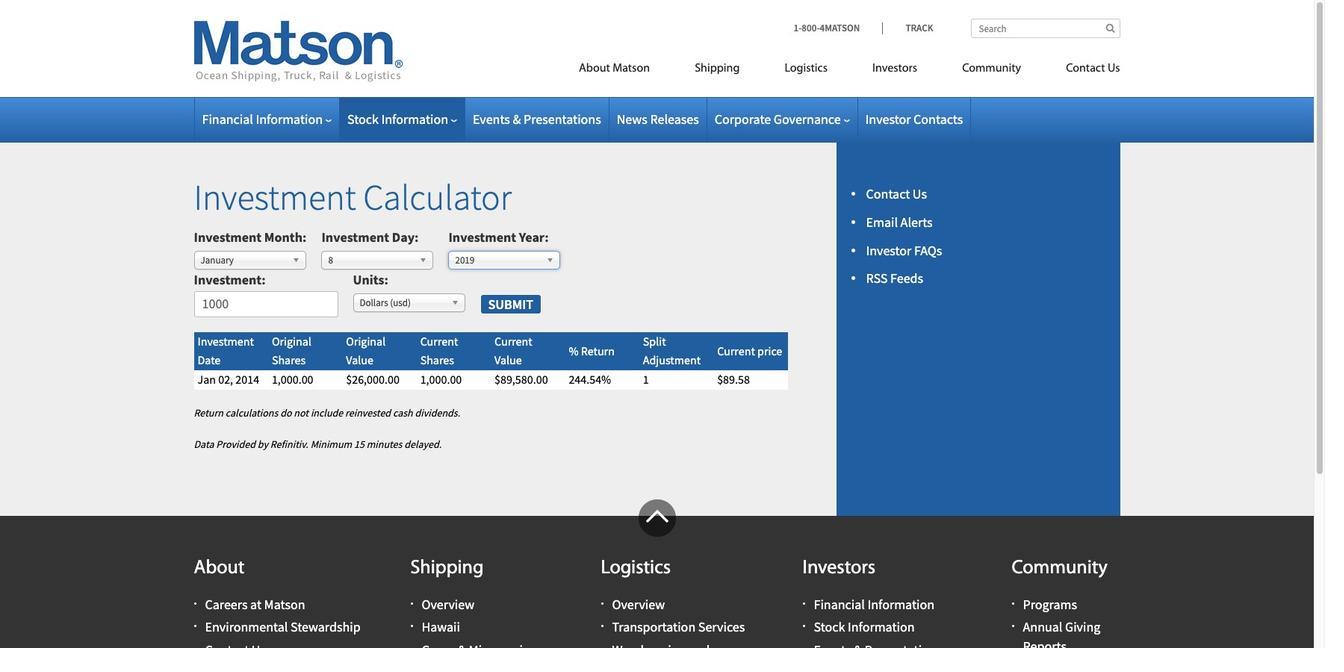 Task type: describe. For each thing, give the bounding box(es) containing it.
split adjustment
[[643, 334, 701, 368]]

2019 link
[[448, 251, 561, 269]]

original for value
[[346, 334, 386, 349]]

by
[[257, 438, 268, 451]]

02,
[[218, 372, 233, 387]]

investment for investment month
[[194, 228, 262, 245]]

data
[[194, 438, 214, 451]]

800-
[[802, 22, 820, 34]]

investment day
[[321, 228, 415, 245]]

track
[[906, 22, 933, 34]]

reports
[[1023, 638, 1067, 648]]

1 vertical spatial investors
[[803, 559, 875, 579]]

0 vertical spatial financial information link
[[202, 111, 332, 128]]

minutes
[[367, 438, 402, 451]]

january
[[201, 254, 234, 266]]

2014
[[235, 372, 259, 387]]

Investment number field
[[194, 291, 338, 317]]

information for stock information
[[381, 111, 448, 128]]

financial information stock information
[[814, 596, 934, 636]]

search image
[[1106, 23, 1115, 33]]

date
[[198, 353, 221, 368]]

current price
[[717, 343, 782, 358]]

overview link for logistics
[[612, 596, 665, 613]]

investor faqs
[[866, 242, 942, 259]]

&
[[513, 111, 521, 128]]

investment for investment date
[[198, 334, 254, 349]]

investment for investment calculator
[[194, 175, 356, 220]]

financial for financial information
[[202, 111, 253, 128]]

8
[[328, 254, 333, 266]]

overview for shipping
[[422, 596, 474, 613]]

overview hawaii
[[422, 596, 474, 636]]

rss
[[866, 270, 888, 287]]

244.54%
[[569, 372, 611, 387]]

day
[[392, 228, 415, 245]]

4matson
[[820, 22, 860, 34]]

rss feeds
[[866, 270, 923, 287]]

news releases link
[[617, 111, 699, 128]]

% return
[[569, 343, 615, 358]]

january link
[[194, 251, 306, 269]]

dollars (usd)
[[360, 297, 411, 309]]

month
[[264, 228, 303, 245]]

presentations
[[524, 111, 601, 128]]

faqs
[[914, 242, 942, 259]]

1 vertical spatial return
[[194, 406, 223, 419]]

value for current value
[[494, 353, 522, 368]]

investment calculator
[[194, 175, 512, 220]]

(usd)
[[390, 297, 411, 309]]

corporate governance link
[[715, 111, 850, 128]]

2 1,000.00 from the left
[[420, 372, 462, 387]]

events
[[473, 111, 510, 128]]

news
[[617, 111, 647, 128]]

include
[[311, 406, 343, 419]]

data provided by refinitiv. minimum 15 minutes delayed.
[[194, 438, 442, 451]]

0 horizontal spatial logistics
[[601, 559, 671, 579]]

provided
[[216, 438, 255, 451]]

news releases
[[617, 111, 699, 128]]

1 vertical spatial shipping
[[410, 559, 484, 579]]

programs annual giving reports
[[1023, 596, 1100, 648]]

email alerts
[[866, 213, 933, 231]]

careers at matson link
[[205, 596, 305, 613]]

0 horizontal spatial contact
[[866, 185, 910, 202]]

community inside top menu navigation
[[962, 63, 1021, 75]]

investor for investor faqs
[[866, 242, 911, 259]]

financial for financial information stock information
[[814, 596, 865, 613]]

1-800-4matson
[[794, 22, 860, 34]]

investors inside top menu navigation
[[872, 63, 917, 75]]

about matson link
[[556, 55, 672, 86]]

email
[[866, 213, 898, 231]]

shares for current shares
[[420, 353, 454, 368]]

community link
[[940, 55, 1044, 86]]

not
[[294, 406, 309, 419]]

return calculations do not include reinvested cash dividends.
[[194, 406, 460, 419]]

events & presentations link
[[473, 111, 601, 128]]

jan
[[198, 372, 216, 387]]

stewardship
[[291, 619, 360, 636]]

current shares
[[420, 334, 458, 368]]

year
[[519, 228, 545, 245]]

split
[[643, 334, 666, 349]]

jan 02, 2014
[[198, 372, 259, 387]]

logistics inside top menu navigation
[[785, 63, 828, 75]]

$89.58
[[717, 372, 750, 387]]

1-
[[794, 22, 802, 34]]

environmental
[[205, 619, 288, 636]]

investment for investment
[[194, 271, 262, 288]]

alerts
[[900, 213, 933, 231]]

investors link
[[850, 55, 940, 86]]

transportation
[[612, 619, 696, 636]]

track link
[[882, 22, 933, 34]]

feeds
[[890, 270, 923, 287]]

shipping link
[[672, 55, 762, 86]]

cash
[[393, 406, 413, 419]]

do
[[280, 406, 292, 419]]

investor for investor contacts
[[865, 111, 911, 128]]

investor contacts link
[[865, 111, 963, 128]]

15
[[354, 438, 364, 451]]

investment month
[[194, 228, 303, 245]]

email alerts link
[[866, 213, 933, 231]]

investment for investment day
[[321, 228, 389, 245]]

1
[[643, 372, 649, 387]]

information for financial information stock information
[[868, 596, 934, 613]]

adjustment
[[643, 353, 701, 368]]

back to top image
[[638, 500, 676, 537]]



Task type: locate. For each thing, give the bounding box(es) containing it.
contact inside top menu navigation
[[1066, 63, 1105, 75]]

matson image
[[194, 21, 403, 82]]

1 value from the left
[[346, 353, 373, 368]]

stock inside financial information stock information
[[814, 619, 845, 636]]

contacts
[[914, 111, 963, 128]]

Search search field
[[971, 19, 1120, 38]]

releases
[[650, 111, 699, 128]]

%
[[569, 343, 579, 358]]

1 vertical spatial investor
[[866, 242, 911, 259]]

1 horizontal spatial stock information link
[[814, 619, 915, 636]]

2 overview from the left
[[612, 596, 665, 613]]

1 vertical spatial stock information link
[[814, 619, 915, 636]]

1-800-4matson link
[[794, 22, 882, 34]]

investment for investment year
[[448, 228, 516, 245]]

0 horizontal spatial original
[[272, 334, 311, 349]]

original value
[[346, 334, 386, 368]]

shares for original shares
[[272, 353, 306, 368]]

contact us link up email alerts
[[866, 185, 927, 202]]

investors down track link
[[872, 63, 917, 75]]

investment year
[[448, 228, 545, 245]]

careers
[[205, 596, 248, 613]]

1 vertical spatial matson
[[264, 596, 305, 613]]

$26,000.00
[[346, 372, 399, 387]]

shares inside current shares
[[420, 353, 454, 368]]

shares up do
[[272, 353, 306, 368]]

rss feeds link
[[866, 270, 923, 287]]

value for original value
[[346, 353, 373, 368]]

0 horizontal spatial about
[[194, 559, 245, 579]]

value inside original value
[[346, 353, 373, 368]]

1 vertical spatial contact us link
[[866, 185, 927, 202]]

hawaii
[[422, 619, 460, 636]]

dollars (usd) link
[[353, 294, 465, 312]]

overview link up hawaii
[[422, 596, 474, 613]]

0 vertical spatial investor
[[865, 111, 911, 128]]

current for price
[[717, 343, 755, 358]]

0 horizontal spatial shares
[[272, 353, 306, 368]]

2 value from the left
[[494, 353, 522, 368]]

events & presentations
[[473, 111, 601, 128]]

stock information link for the topmost financial information link
[[347, 111, 457, 128]]

financial inside financial information stock information
[[814, 596, 865, 613]]

footer containing about
[[0, 500, 1314, 648]]

overview link up transportation
[[612, 596, 665, 613]]

footer
[[0, 500, 1314, 648]]

contact us link
[[1044, 55, 1120, 86], [866, 185, 927, 202]]

1,000.00
[[272, 372, 313, 387], [420, 372, 462, 387]]

investment up 8 link
[[321, 228, 389, 245]]

investor contacts
[[865, 111, 963, 128]]

investor
[[865, 111, 911, 128], [866, 242, 911, 259]]

1 horizontal spatial us
[[1108, 63, 1120, 75]]

calculations
[[225, 406, 278, 419]]

0 horizontal spatial matson
[[264, 596, 305, 613]]

1 original from the left
[[272, 334, 311, 349]]

1 horizontal spatial contact us
[[1066, 63, 1120, 75]]

value up $26,000.00
[[346, 353, 373, 368]]

shares up dividends. on the left bottom
[[420, 353, 454, 368]]

investor down "investors" link
[[865, 111, 911, 128]]

current up $89,580.00
[[494, 334, 532, 349]]

1 vertical spatial about
[[194, 559, 245, 579]]

0 horizontal spatial us
[[913, 185, 927, 202]]

contact
[[1066, 63, 1105, 75], [866, 185, 910, 202]]

giving
[[1065, 619, 1100, 636]]

hawaii link
[[422, 619, 460, 636]]

0 horizontal spatial 1,000.00
[[272, 372, 313, 387]]

financial
[[202, 111, 253, 128], [814, 596, 865, 613]]

contact up the email
[[866, 185, 910, 202]]

community
[[962, 63, 1021, 75], [1012, 559, 1108, 579]]

matson inside top menu navigation
[[613, 63, 650, 75]]

1 shares from the left
[[272, 353, 306, 368]]

0 vertical spatial about
[[579, 63, 610, 75]]

corporate
[[715, 111, 771, 128]]

logistics
[[785, 63, 828, 75], [601, 559, 671, 579]]

0 vertical spatial stock information link
[[347, 111, 457, 128]]

1 horizontal spatial shipping
[[695, 63, 740, 75]]

dollars
[[360, 297, 388, 309]]

investment
[[194, 175, 356, 220], [194, 228, 262, 245], [321, 228, 389, 245], [448, 228, 516, 245], [194, 271, 262, 288], [198, 334, 254, 349]]

about inside top menu navigation
[[579, 63, 610, 75]]

shares inside original shares
[[272, 353, 306, 368]]

return up data at bottom
[[194, 406, 223, 419]]

2019
[[455, 254, 475, 266]]

value up $89,580.00
[[494, 353, 522, 368]]

0 vertical spatial matson
[[613, 63, 650, 75]]

at
[[250, 596, 261, 613]]

2 horizontal spatial current
[[717, 343, 755, 358]]

1 horizontal spatial 1,000.00
[[420, 372, 462, 387]]

1 horizontal spatial financial
[[814, 596, 865, 613]]

current
[[420, 334, 458, 349], [494, 334, 532, 349], [717, 343, 755, 358]]

contact us inside top menu navigation
[[1066, 63, 1120, 75]]

community down search search box
[[962, 63, 1021, 75]]

current for shares
[[420, 334, 458, 349]]

1 horizontal spatial overview
[[612, 596, 665, 613]]

1 vertical spatial financial
[[814, 596, 865, 613]]

about up careers
[[194, 559, 245, 579]]

matson up news on the top of page
[[613, 63, 650, 75]]

contact down search search box
[[1066, 63, 1105, 75]]

contact us
[[1066, 63, 1120, 75], [866, 185, 927, 202]]

financial information link
[[202, 111, 332, 128], [814, 596, 934, 613]]

1 horizontal spatial return
[[581, 343, 615, 358]]

reinvested
[[345, 406, 391, 419]]

0 vertical spatial logistics
[[785, 63, 828, 75]]

investor faqs link
[[866, 242, 942, 259]]

1 vertical spatial logistics
[[601, 559, 671, 579]]

0 horizontal spatial shipping
[[410, 559, 484, 579]]

0 horizontal spatial financial information link
[[202, 111, 332, 128]]

logistics down 800-
[[785, 63, 828, 75]]

value inside current value
[[494, 353, 522, 368]]

2 shares from the left
[[420, 353, 454, 368]]

investment date
[[198, 334, 254, 368]]

governance
[[774, 111, 841, 128]]

about up presentations
[[579, 63, 610, 75]]

1 vertical spatial community
[[1012, 559, 1108, 579]]

0 horizontal spatial contact us link
[[866, 185, 927, 202]]

us up alerts
[[913, 185, 927, 202]]

services
[[698, 619, 745, 636]]

1,000.00 down original shares
[[272, 372, 313, 387]]

stock information link for financial information link to the right
[[814, 619, 915, 636]]

shipping up corporate
[[695, 63, 740, 75]]

original for shares
[[272, 334, 311, 349]]

overview transportation services
[[612, 596, 745, 636]]

overview up hawaii
[[422, 596, 474, 613]]

matson up environmental stewardship link
[[264, 596, 305, 613]]

original down investment number field
[[272, 334, 311, 349]]

logistics down back to top image
[[601, 559, 671, 579]]

1 vertical spatial contact us
[[866, 185, 927, 202]]

0 horizontal spatial current
[[420, 334, 458, 349]]

1 1,000.00 from the left
[[272, 372, 313, 387]]

us down search icon
[[1108, 63, 1120, 75]]

1 horizontal spatial contact us link
[[1044, 55, 1120, 86]]

0 vertical spatial contact us
[[1066, 63, 1120, 75]]

0 horizontal spatial financial
[[202, 111, 253, 128]]

overview inside overview transportation services
[[612, 596, 665, 613]]

annual
[[1023, 619, 1062, 636]]

0 horizontal spatial value
[[346, 353, 373, 368]]

information for financial information
[[256, 111, 323, 128]]

investment up month
[[194, 175, 356, 220]]

0 vertical spatial shipping
[[695, 63, 740, 75]]

dividends.
[[415, 406, 460, 419]]

calculator
[[363, 175, 512, 220]]

about
[[579, 63, 610, 75], [194, 559, 245, 579]]

1,000.00 down current shares
[[420, 372, 462, 387]]

None submit
[[480, 294, 542, 314]]

8 link
[[321, 251, 434, 269]]

investors up financial information stock information
[[803, 559, 875, 579]]

shipping inside shipping link
[[695, 63, 740, 75]]

refinitiv.
[[270, 438, 308, 451]]

1 horizontal spatial shares
[[420, 353, 454, 368]]

overview for logistics
[[612, 596, 665, 613]]

1 horizontal spatial current
[[494, 334, 532, 349]]

financial information
[[202, 111, 323, 128]]

careers at matson environmental stewardship
[[205, 596, 360, 636]]

return
[[581, 343, 615, 358], [194, 406, 223, 419]]

0 vertical spatial community
[[962, 63, 1021, 75]]

0 vertical spatial investors
[[872, 63, 917, 75]]

investment down january
[[194, 271, 262, 288]]

0 vertical spatial financial
[[202, 111, 253, 128]]

None search field
[[971, 19, 1120, 38]]

0 horizontal spatial stock information link
[[347, 111, 457, 128]]

current up $89.58
[[717, 343, 755, 358]]

1 overview from the left
[[422, 596, 474, 613]]

investor up rss feeds
[[866, 242, 911, 259]]

1 horizontal spatial financial information link
[[814, 596, 934, 613]]

0 horizontal spatial return
[[194, 406, 223, 419]]

1 horizontal spatial logistics
[[785, 63, 828, 75]]

0 vertical spatial return
[[581, 343, 615, 358]]

programs link
[[1023, 596, 1077, 613]]

1 vertical spatial financial information link
[[814, 596, 934, 613]]

2 original from the left
[[346, 334, 386, 349]]

current value
[[494, 334, 532, 368]]

community up programs
[[1012, 559, 1108, 579]]

1 overview link from the left
[[422, 596, 474, 613]]

1 horizontal spatial value
[[494, 353, 522, 368]]

1 vertical spatial contact
[[866, 185, 910, 202]]

$89,580.00
[[494, 372, 548, 387]]

overview link for shipping
[[422, 596, 474, 613]]

1 horizontal spatial matson
[[613, 63, 650, 75]]

delayed.
[[404, 438, 442, 451]]

current down dollars (usd) link
[[420, 334, 458, 349]]

0 horizontal spatial contact us
[[866, 185, 927, 202]]

contact us down search icon
[[1066, 63, 1120, 75]]

original up $26,000.00
[[346, 334, 386, 349]]

0 vertical spatial contact
[[1066, 63, 1105, 75]]

top menu navigation
[[512, 55, 1120, 86]]

original shares
[[272, 334, 311, 368]]

return right %
[[581, 343, 615, 358]]

matson inside careers at matson environmental stewardship
[[264, 596, 305, 613]]

original
[[272, 334, 311, 349], [346, 334, 386, 349]]

programs
[[1023, 596, 1077, 613]]

shipping up overview hawaii
[[410, 559, 484, 579]]

investment up 2019
[[448, 228, 516, 245]]

1 horizontal spatial stock
[[814, 619, 845, 636]]

contact us link down search icon
[[1044, 55, 1120, 86]]

units
[[353, 271, 384, 288]]

contact us up email alerts
[[866, 185, 927, 202]]

about matson
[[579, 63, 650, 75]]

1 horizontal spatial original
[[346, 334, 386, 349]]

1 vertical spatial us
[[913, 185, 927, 202]]

price
[[757, 343, 782, 358]]

0 horizontal spatial stock
[[347, 111, 379, 128]]

us inside top menu navigation
[[1108, 63, 1120, 75]]

0 horizontal spatial overview
[[422, 596, 474, 613]]

1 horizontal spatial about
[[579, 63, 610, 75]]

stock
[[347, 111, 379, 128], [814, 619, 845, 636]]

0 vertical spatial stock
[[347, 111, 379, 128]]

stock information
[[347, 111, 448, 128]]

investment up "date" on the left bottom of the page
[[198, 334, 254, 349]]

stock information link
[[347, 111, 457, 128], [814, 619, 915, 636]]

investment up january
[[194, 228, 262, 245]]

2 overview link from the left
[[612, 596, 665, 613]]

0 horizontal spatial overview link
[[422, 596, 474, 613]]

logistics link
[[762, 55, 850, 86]]

0 vertical spatial contact us link
[[1044, 55, 1120, 86]]

1 vertical spatial stock
[[814, 619, 845, 636]]

1 horizontal spatial overview link
[[612, 596, 665, 613]]

information
[[256, 111, 323, 128], [381, 111, 448, 128], [868, 596, 934, 613], [848, 619, 915, 636]]

0 vertical spatial us
[[1108, 63, 1120, 75]]

overview up transportation
[[612, 596, 665, 613]]

about for about
[[194, 559, 245, 579]]

1 horizontal spatial contact
[[1066, 63, 1105, 75]]

about for about matson
[[579, 63, 610, 75]]

current for value
[[494, 334, 532, 349]]



Task type: vqa. For each thing, say whether or not it's contained in the screenshot.


